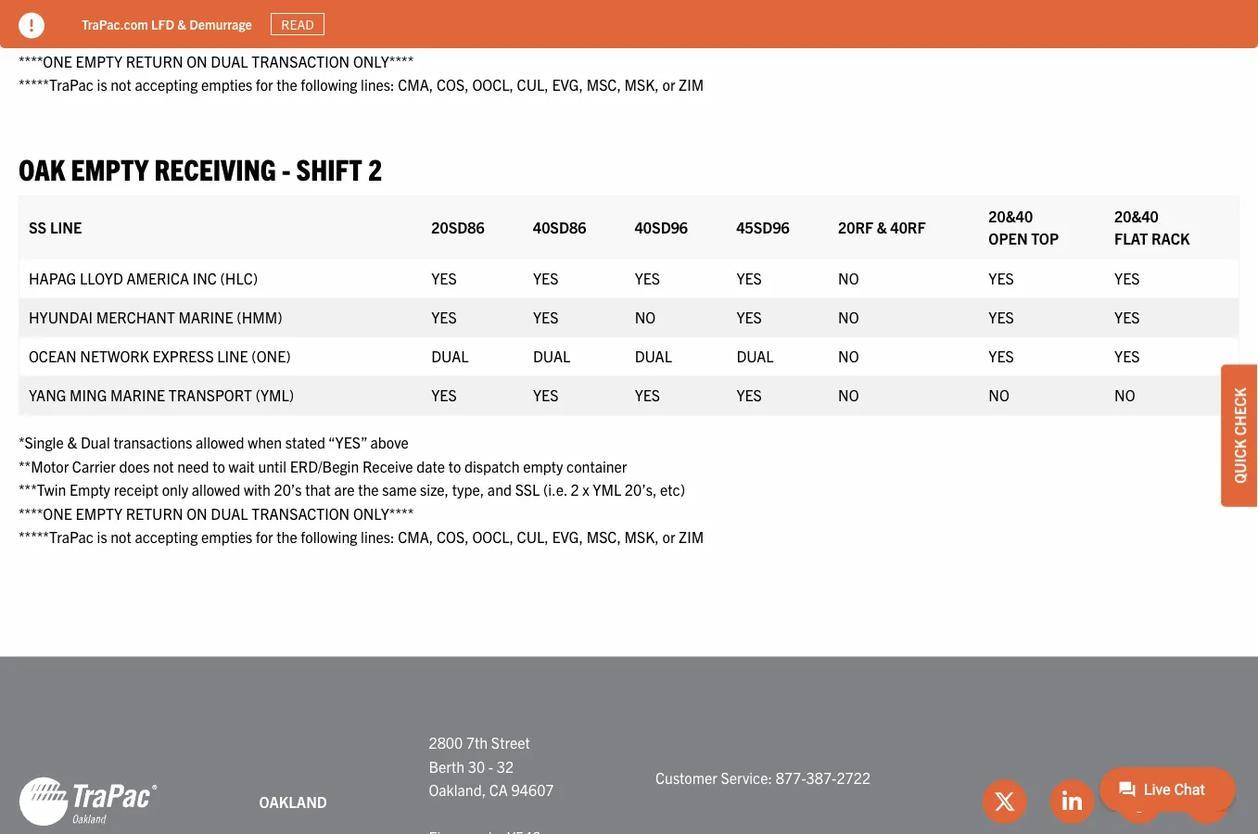 Task type: locate. For each thing, give the bounding box(es) containing it.
2 empties from the top
[[201, 528, 252, 546]]

2 etc) from the top
[[660, 480, 685, 499]]

(i.e.
[[543, 28, 567, 46], [543, 480, 567, 499]]

1 only from the top
[[162, 28, 188, 46]]

allowed right lfd
[[192, 28, 240, 46]]

date
[[417, 4, 445, 22], [417, 457, 445, 475]]

0 vertical spatial cma,
[[398, 75, 433, 94]]

zim inside **motor carrier does not need to wait until erd/begin receive date to dispatch empty container ***twin empty receipt only allowed with 20's that are the same size, type, and ssl (i.e. 2 x yml 20's, etc) ****one empty return on dual transaction only**** *****trapac is not accepting empties for the following lines: cma, cos, oocl, cul, evg, msc, msk, or zim
[[679, 75, 704, 94]]

1 vertical spatial msk,
[[625, 528, 659, 546]]

***twin left trapac.com
[[19, 28, 66, 46]]

msc,
[[587, 75, 621, 94], [587, 528, 621, 546]]

0 vertical spatial 20's,
[[625, 28, 657, 46]]

on inside **motor carrier does not need to wait until erd/begin receive date to dispatch empty container ***twin empty receipt only allowed with 20's that are the same size, type, and ssl (i.e. 2 x yml 20's, etc) ****one empty return on dual transaction only**** *****trapac is not accepting empties for the following lines: cma, cos, oocl, cul, evg, msc, msk, or zim
[[187, 51, 207, 70]]

2 **motor from the top
[[19, 457, 69, 475]]

1 vertical spatial only****
[[353, 504, 414, 523]]

1 vertical spatial empty
[[70, 480, 110, 499]]

merchant
[[96, 307, 175, 326]]

1 vertical spatial x
[[583, 480, 589, 499]]

2 following from the top
[[301, 528, 357, 546]]

20&40 up flat on the top right of page
[[1115, 206, 1159, 225]]

1 transaction from the top
[[252, 51, 350, 70]]

1 empty from the top
[[523, 4, 563, 22]]

1 return from the top
[[126, 51, 183, 70]]

2 and from the top
[[488, 480, 512, 499]]

2800
[[429, 733, 463, 752]]

line right ss
[[50, 217, 82, 236]]

1 size, from the top
[[420, 28, 449, 46]]

cos, inside **motor carrier does not need to wait until erd/begin receive date to dispatch empty container ***twin empty receipt only allowed with 20's that are the same size, type, and ssl (i.e. 2 x yml 20's, etc) ****one empty return on dual transaction only**** *****trapac is not accepting empties for the following lines: cma, cos, oocl, cul, evg, msc, msk, or zim
[[437, 75, 469, 94]]

only down transactions
[[162, 480, 188, 499]]

1 horizontal spatial 20&40
[[1115, 206, 1159, 225]]

- left the shift
[[282, 150, 291, 186]]

type,
[[452, 28, 484, 46], [452, 480, 484, 499]]

2 empty from the top
[[523, 457, 563, 475]]

0 vertical spatial &
[[177, 15, 186, 32]]

0 vertical spatial that
[[305, 28, 331, 46]]

0 vertical spatial return
[[126, 51, 183, 70]]

marine for (hmm)
[[179, 307, 233, 326]]

or inside *single & dual transactions allowed when stated "yes" above **motor carrier does not need to wait until erd/begin receive date to dispatch empty container ***twin empty receipt only allowed with 20's that are the same size, type, and ssl (i.e. 2 x yml 20's, etc) ****one empty return on dual transaction only**** *****trapac is not accepting empties for the following lines: cma, cos, oocl, cul, evg, msc, msk, or zim
[[663, 528, 675, 546]]

empties
[[201, 75, 252, 94], [201, 528, 252, 546]]

1 vertical spatial is
[[97, 528, 107, 546]]

wait inside **motor carrier does not need to wait until erd/begin receive date to dispatch empty container ***twin empty receipt only allowed with 20's that are the same size, type, and ssl (i.e. 2 x yml 20's, etc) ****one empty return on dual transaction only**** *****trapac is not accepting empties for the following lines: cma, cos, oocl, cul, evg, msc, msk, or zim
[[229, 4, 255, 22]]

0 vertical spatial empty
[[70, 28, 110, 46]]

empty down dual
[[70, 480, 110, 499]]

1 ssl from the top
[[515, 28, 540, 46]]

2 wait from the top
[[229, 457, 255, 475]]

****one down solid icon
[[19, 51, 72, 70]]

2 cma, from the top
[[398, 528, 433, 546]]

oak
[[19, 150, 65, 186]]

2 container from the top
[[567, 457, 627, 475]]

need right lfd
[[177, 4, 209, 22]]

yes
[[431, 268, 457, 287], [533, 268, 559, 287], [635, 268, 660, 287], [737, 268, 762, 287], [989, 268, 1014, 287], [1115, 268, 1140, 287], [431, 307, 457, 326], [533, 307, 559, 326], [737, 307, 762, 326], [989, 307, 1014, 326], [1115, 307, 1140, 326], [989, 346, 1014, 365], [1115, 346, 1140, 365], [431, 385, 457, 404], [533, 385, 559, 404], [635, 385, 660, 404], [737, 385, 762, 404]]

receipt
[[114, 28, 159, 46], [114, 480, 159, 499]]

1 vertical spatial need
[[177, 457, 209, 475]]

same
[[382, 28, 417, 46], [382, 480, 417, 499]]

empty inside *single & dual transactions allowed when stated "yes" above **motor carrier does not need to wait until erd/begin receive date to dispatch empty container ***twin empty receipt only allowed with 20's that are the same size, type, and ssl (i.e. 2 x yml 20's, etc) ****one empty return on dual transaction only**** *****trapac is not accepting empties for the following lines: cma, cos, oocl, cul, evg, msc, msk, or zim
[[523, 457, 563, 475]]

x
[[583, 28, 589, 46], [583, 480, 589, 499]]

that inside *single & dual transactions allowed when stated "yes" above **motor carrier does not need to wait until erd/begin receive date to dispatch empty container ***twin empty receipt only allowed with 20's that are the same size, type, and ssl (i.e. 2 x yml 20's, etc) ****one empty return on dual transaction only**** *****trapac is not accepting empties for the following lines: cma, cos, oocl, cul, evg, msc, msk, or zim
[[305, 480, 331, 499]]

1 horizontal spatial line
[[217, 346, 248, 365]]

1 vertical spatial 20's,
[[625, 480, 657, 499]]

0 horizontal spatial &
[[67, 433, 77, 451]]

with down when on the bottom of page
[[244, 480, 271, 499]]

& right lfd
[[177, 15, 186, 32]]

0 vertical spatial size,
[[420, 28, 449, 46]]

0 vertical spatial ssl
[[515, 28, 540, 46]]

0 vertical spatial cos,
[[437, 75, 469, 94]]

1 same from the top
[[382, 28, 417, 46]]

2 for from the top
[[256, 528, 273, 546]]

1 vertical spatial cos,
[[437, 528, 469, 546]]

20's down stated
[[274, 480, 302, 499]]

ss
[[29, 217, 47, 236]]

dual
[[211, 51, 248, 70], [431, 346, 469, 365], [533, 346, 570, 365], [635, 346, 672, 365], [737, 346, 774, 365], [211, 504, 248, 523]]

empty down trapac.com
[[76, 51, 122, 70]]

0 vertical spatial only
[[162, 28, 188, 46]]

2 20's from the top
[[274, 480, 302, 499]]

2 evg, from the top
[[552, 528, 583, 546]]

20&40 up open
[[989, 206, 1033, 225]]

1 carrier from the top
[[72, 4, 116, 22]]

carrier
[[72, 4, 116, 22], [72, 457, 116, 475]]

are down "yes"
[[334, 480, 355, 499]]

2 that from the top
[[305, 480, 331, 499]]

1 vertical spatial with
[[244, 480, 271, 499]]

1 need from the top
[[177, 4, 209, 22]]

not
[[153, 4, 174, 22], [111, 75, 131, 94], [153, 457, 174, 475], [111, 528, 131, 546]]

1 zim from the top
[[679, 75, 704, 94]]

2 (i.e. from the top
[[543, 480, 567, 499]]

container
[[567, 4, 627, 22], [567, 457, 627, 475]]

wait down when on the bottom of page
[[229, 457, 255, 475]]

for inside *single & dual transactions allowed when stated "yes" above **motor carrier does not need to wait until erd/begin receive date to dispatch empty container ***twin empty receipt only allowed with 20's that are the same size, type, and ssl (i.e. 2 x yml 20's, etc) ****one empty return on dual transaction only**** *****trapac is not accepting empties for the following lines: cma, cos, oocl, cul, evg, msc, msk, or zim
[[256, 528, 273, 546]]

**motor left trapac.com
[[19, 4, 69, 22]]

2 receive from the top
[[363, 457, 413, 475]]

2 accepting from the top
[[135, 528, 198, 546]]

marine down inc on the top left
[[179, 307, 233, 326]]

0 vertical spatial marine
[[179, 307, 233, 326]]

20&40
[[989, 206, 1033, 225], [1115, 206, 1159, 225]]

1 vertical spatial cul,
[[517, 528, 549, 546]]

with
[[244, 28, 271, 46], [244, 480, 271, 499]]

until down when on the bottom of page
[[258, 457, 287, 475]]

*****trapac
[[19, 75, 94, 94], [19, 528, 94, 546]]

1 msc, from the top
[[587, 75, 621, 94]]

0 vertical spatial for
[[256, 75, 273, 94]]

for inside **motor carrier does not need to wait until erd/begin receive date to dispatch empty container ***twin empty receipt only allowed with 20's that are the same size, type, and ssl (i.e. 2 x yml 20's, etc) ****one empty return on dual transaction only**** *****trapac is not accepting empties for the following lines: cma, cos, oocl, cul, evg, msc, msk, or zim
[[256, 75, 273, 94]]

ca
[[489, 781, 508, 799]]

1 vertical spatial msc,
[[587, 528, 621, 546]]

1 is from the top
[[97, 75, 107, 94]]

1 only**** from the top
[[353, 51, 414, 70]]

2 msc, from the top
[[587, 528, 621, 546]]

shift
[[296, 150, 362, 186]]

2 only from the top
[[162, 480, 188, 499]]

inc
[[193, 268, 217, 287]]

1 ***twin from the top
[[19, 28, 66, 46]]

2 20&40 from the left
[[1115, 206, 1159, 225]]

1 vertical spatial size,
[[420, 480, 449, 499]]

0 vertical spatial x
[[583, 28, 589, 46]]

0 vertical spatial and
[[488, 28, 512, 46]]

1 vertical spatial transaction
[[252, 504, 350, 523]]

"yes"
[[328, 433, 367, 451]]

are
[[334, 28, 355, 46], [334, 480, 355, 499]]

1 etc) from the top
[[660, 28, 685, 46]]

1 vertical spatial &
[[877, 217, 887, 236]]

0 vertical spatial cul,
[[517, 75, 549, 94]]

2 20's, from the top
[[625, 480, 657, 499]]

1 date from the top
[[417, 4, 445, 22]]

return down transactions
[[126, 504, 183, 523]]

carrier down dual
[[72, 457, 116, 475]]

following inside *single & dual transactions allowed when stated "yes" above **motor carrier does not need to wait until erd/begin receive date to dispatch empty container ***twin empty receipt only allowed with 20's that are the same size, type, and ssl (i.e. 2 x yml 20's, etc) ****one empty return on dual transaction only**** *****trapac is not accepting empties for the following lines: cma, cos, oocl, cul, evg, msc, msk, or zim
[[301, 528, 357, 546]]

0 vertical spatial ****one
[[19, 51, 72, 70]]

0 vertical spatial erd/begin
[[290, 4, 359, 22]]

need inside **motor carrier does not need to wait until erd/begin receive date to dispatch empty container ***twin empty receipt only allowed with 20's that are the same size, type, and ssl (i.e. 2 x yml 20's, etc) ****one empty return on dual transaction only**** *****trapac is not accepting empties for the following lines: cma, cos, oocl, cul, evg, msc, msk, or zim
[[177, 4, 209, 22]]

1 vertical spatial ***twin
[[19, 480, 66, 499]]

allowed left when on the bottom of page
[[196, 433, 244, 451]]

transaction
[[252, 51, 350, 70], [252, 504, 350, 523]]

& for *single & dual transactions allowed when stated "yes" above **motor carrier does not need to wait until erd/begin receive date to dispatch empty container ***twin empty receipt only allowed with 20's that are the same size, type, and ssl (i.e. 2 x yml 20's, etc) ****one empty return on dual transaction only**** *****trapac is not accepting empties for the following lines: cma, cos, oocl, cul, evg, msc, msk, or zim
[[67, 433, 77, 451]]

1 vertical spatial on
[[187, 504, 207, 523]]

yang ming marine transport (yml)
[[29, 385, 294, 404]]

1 vertical spatial ****one
[[19, 504, 72, 523]]

2 does from the top
[[119, 457, 150, 475]]

0 vertical spatial are
[[334, 28, 355, 46]]

1 20's from the top
[[274, 28, 302, 46]]

& for 20rf & 40rf
[[877, 217, 887, 236]]

empty
[[76, 51, 122, 70], [71, 150, 149, 186], [76, 504, 122, 523]]

cul, inside **motor carrier does not need to wait until erd/begin receive date to dispatch empty container ***twin empty receipt only allowed with 20's that are the same size, type, and ssl (i.e. 2 x yml 20's, etc) ****one empty return on dual transaction only**** *****trapac is not accepting empties for the following lines: cma, cos, oocl, cul, evg, msc, msk, or zim
[[517, 75, 549, 94]]

2 or from the top
[[663, 528, 675, 546]]

oakland
[[259, 793, 327, 811]]

1 20&40 from the left
[[989, 206, 1033, 225]]

(hlc)
[[220, 268, 258, 287]]

1 cos, from the top
[[437, 75, 469, 94]]

need
[[177, 4, 209, 22], [177, 457, 209, 475]]

ssl
[[515, 28, 540, 46], [515, 480, 540, 499]]

2 inside *single & dual transactions allowed when stated "yes" above **motor carrier does not need to wait until erd/begin receive date to dispatch empty container ***twin empty receipt only allowed with 20's that are the same size, type, and ssl (i.e. 2 x yml 20's, etc) ****one empty return on dual transaction only**** *****trapac is not accepting empties for the following lines: cma, cos, oocl, cul, evg, msc, msk, or zim
[[571, 480, 579, 499]]

**motor down *single
[[19, 457, 69, 475]]

1 vertical spatial date
[[417, 457, 445, 475]]

1 receive from the top
[[363, 4, 413, 22]]

only**** inside *single & dual transactions allowed when stated "yes" above **motor carrier does not need to wait until erd/begin receive date to dispatch empty container ***twin empty receipt only allowed with 20's that are the same size, type, and ssl (i.e. 2 x yml 20's, etc) ****one empty return on dual transaction only**** *****trapac is not accepting empties for the following lines: cma, cos, oocl, cul, evg, msc, msk, or zim
[[353, 504, 414, 523]]

0 vertical spatial or
[[663, 75, 675, 94]]

**motor
[[19, 4, 69, 22], [19, 457, 69, 475]]

empty inside *single & dual transactions allowed when stated "yes" above **motor carrier does not need to wait until erd/begin receive date to dispatch empty container ***twin empty receipt only allowed with 20's that are the same size, type, and ssl (i.e. 2 x yml 20's, etc) ****one empty return on dual transaction only**** *****trapac is not accepting empties for the following lines: cma, cos, oocl, cul, evg, msc, msk, or zim
[[76, 504, 122, 523]]

0 vertical spatial following
[[301, 75, 357, 94]]

only inside *single & dual transactions allowed when stated "yes" above **motor carrier does not need to wait until erd/begin receive date to dispatch empty container ***twin empty receipt only allowed with 20's that are the same size, type, and ssl (i.e. 2 x yml 20's, etc) ****one empty return on dual transaction only**** *****trapac is not accepting empties for the following lines: cma, cos, oocl, cul, evg, msc, msk, or zim
[[162, 480, 188, 499]]

0 horizontal spatial marine
[[110, 385, 165, 404]]

***twin down *single
[[19, 480, 66, 499]]

1 *****trapac from the top
[[19, 75, 94, 94]]

****one inside *single & dual transactions allowed when stated "yes" above **motor carrier does not need to wait until erd/begin receive date to dispatch empty container ***twin empty receipt only allowed with 20's that are the same size, type, and ssl (i.e. 2 x yml 20's, etc) ****one empty return on dual transaction only**** *****trapac is not accepting empties for the following lines: cma, cos, oocl, cul, evg, msc, msk, or zim
[[19, 504, 72, 523]]

accepting inside **motor carrier does not need to wait until erd/begin receive date to dispatch empty container ***twin empty receipt only allowed with 20's that are the same size, type, and ssl (i.e. 2 x yml 20's, etc) ****one empty return on dual transaction only**** *****trapac is not accepting empties for the following lines: cma, cos, oocl, cul, evg, msc, msk, or zim
[[135, 75, 198, 94]]

only left demurrage
[[162, 28, 188, 46]]

transaction down stated
[[252, 504, 350, 523]]

1 ****one from the top
[[19, 51, 72, 70]]

2 zim from the top
[[679, 528, 704, 546]]

1 vertical spatial does
[[119, 457, 150, 475]]

date inside **motor carrier does not need to wait until erd/begin receive date to dispatch empty container ***twin empty receipt only allowed with 20's that are the same size, type, and ssl (i.e. 2 x yml 20's, etc) ****one empty return on dual transaction only**** *****trapac is not accepting empties for the following lines: cma, cos, oocl, cul, evg, msc, msk, or zim
[[417, 4, 445, 22]]

0 vertical spatial yml
[[593, 28, 621, 46]]

empty right solid icon
[[70, 28, 110, 46]]

1 vertical spatial etc)
[[660, 480, 685, 499]]

0 vertical spatial dispatch
[[465, 4, 520, 22]]

1 vertical spatial **motor
[[19, 457, 69, 475]]

erd/begin inside *single & dual transactions allowed when stated "yes" above **motor carrier does not need to wait until erd/begin receive date to dispatch empty container ***twin empty receipt only allowed with 20's that are the same size, type, and ssl (i.e. 2 x yml 20's, etc) ****one empty return on dual transaction only**** *****trapac is not accepting empties for the following lines: cma, cos, oocl, cul, evg, msc, msk, or zim
[[290, 457, 359, 475]]

receive right read 'link'
[[363, 4, 413, 22]]

transaction down read
[[252, 51, 350, 70]]

1 msk, from the top
[[625, 75, 659, 94]]

1 lines: from the top
[[361, 75, 395, 94]]

1 cma, from the top
[[398, 75, 433, 94]]

lines: inside *single & dual transactions allowed when stated "yes" above **motor carrier does not need to wait until erd/begin receive date to dispatch empty container ***twin empty receipt only allowed with 20's that are the same size, type, and ssl (i.e. 2 x yml 20's, etc) ****one empty return on dual transaction only**** *****trapac is not accepting empties for the following lines: cma, cos, oocl, cul, evg, msc, msk, or zim
[[361, 528, 395, 546]]

size,
[[420, 28, 449, 46], [420, 480, 449, 499]]

oocl, inside **motor carrier does not need to wait until erd/begin receive date to dispatch empty container ***twin empty receipt only allowed with 20's that are the same size, type, and ssl (i.e. 2 x yml 20's, etc) ****one empty return on dual transaction only**** *****trapac is not accepting empties for the following lines: cma, cos, oocl, cul, evg, msc, msk, or zim
[[472, 75, 514, 94]]

2 cul, from the top
[[517, 528, 549, 546]]

20's, inside *single & dual transactions allowed when stated "yes" above **motor carrier does not need to wait until erd/begin receive date to dispatch empty container ***twin empty receipt only allowed with 20's that are the same size, type, and ssl (i.e. 2 x yml 20's, etc) ****one empty return on dual transaction only**** *****trapac is not accepting empties for the following lines: cma, cos, oocl, cul, evg, msc, msk, or zim
[[625, 480, 657, 499]]

0 vertical spatial (i.e.
[[543, 28, 567, 46]]

only**** inside **motor carrier does not need to wait until erd/begin receive date to dispatch empty container ***twin empty receipt only allowed with 20's that are the same size, type, and ssl (i.e. 2 x yml 20's, etc) ****one empty return on dual transaction only**** *****trapac is not accepting empties for the following lines: cma, cos, oocl, cul, evg, msc, msk, or zim
[[353, 51, 414, 70]]

1 type, from the top
[[452, 28, 484, 46]]

0 horizontal spatial 20&40
[[989, 206, 1033, 225]]

0 vertical spatial empties
[[201, 75, 252, 94]]

return inside **motor carrier does not need to wait until erd/begin receive date to dispatch empty container ***twin empty receipt only allowed with 20's that are the same size, type, and ssl (i.e. 2 x yml 20's, etc) ****one empty return on dual transaction only**** *****trapac is not accepting empties for the following lines: cma, cos, oocl, cul, evg, msc, msk, or zim
[[126, 51, 183, 70]]

1 vertical spatial accepting
[[135, 528, 198, 546]]

empty inside *single & dual transactions allowed when stated "yes" above **motor carrier does not need to wait until erd/begin receive date to dispatch empty container ***twin empty receipt only allowed with 20's that are the same size, type, and ssl (i.e. 2 x yml 20's, etc) ****one empty return on dual transaction only**** *****trapac is not accepting empties for the following lines: cma, cos, oocl, cul, evg, msc, msk, or zim
[[70, 480, 110, 499]]

2 horizontal spatial &
[[877, 217, 887, 236]]

& left 40rf
[[877, 217, 887, 236]]

transaction inside *single & dual transactions allowed when stated "yes" above **motor carrier does not need to wait until erd/begin receive date to dispatch empty container ***twin empty receipt only allowed with 20's that are the same size, type, and ssl (i.e. 2 x yml 20's, etc) ****one empty return on dual transaction only**** *****trapac is not accepting empties for the following lines: cma, cos, oocl, cul, evg, msc, msk, or zim
[[252, 504, 350, 523]]

hyundai
[[29, 307, 93, 326]]

0 vertical spatial -
[[282, 150, 291, 186]]

0 horizontal spatial line
[[50, 217, 82, 236]]

empty inside **motor carrier does not need to wait until erd/begin receive date to dispatch empty container ***twin empty receipt only allowed with 20's that are the same size, type, and ssl (i.e. 2 x yml 20's, etc) ****one empty return on dual transaction only**** *****trapac is not accepting empties for the following lines: cma, cos, oocl, cul, evg, msc, msk, or zim
[[76, 51, 122, 70]]

&
[[177, 15, 186, 32], [877, 217, 887, 236], [67, 433, 77, 451]]

allowed
[[192, 28, 240, 46], [196, 433, 244, 451], [192, 480, 240, 499]]

2 carrier from the top
[[72, 457, 116, 475]]

receipt left demurrage
[[114, 28, 159, 46]]

2
[[571, 28, 579, 46], [368, 150, 382, 186], [571, 480, 579, 499]]

20's right demurrage
[[274, 28, 302, 46]]

erd/begin
[[290, 4, 359, 22], [290, 457, 359, 475]]

when
[[248, 433, 282, 451]]

return down lfd
[[126, 51, 183, 70]]

2 return from the top
[[126, 504, 183, 523]]

2 dispatch from the top
[[465, 457, 520, 475]]

or inside **motor carrier does not need to wait until erd/begin receive date to dispatch empty container ***twin empty receipt only allowed with 20's that are the same size, type, and ssl (i.e. 2 x yml 20's, etc) ****one empty return on dual transaction only**** *****trapac is not accepting empties for the following lines: cma, cos, oocl, cul, evg, msc, msk, or zim
[[663, 75, 675, 94]]

the
[[358, 28, 379, 46], [277, 75, 297, 94], [358, 480, 379, 499], [277, 528, 297, 546]]

same inside **motor carrier does not need to wait until erd/begin receive date to dispatch empty container ***twin empty receipt only allowed with 20's that are the same size, type, and ssl (i.e. 2 x yml 20's, etc) ****one empty return on dual transaction only**** *****trapac is not accepting empties for the following lines: cma, cos, oocl, cul, evg, msc, msk, or zim
[[382, 28, 417, 46]]

*single & dual transactions allowed when stated "yes" above **motor carrier does not need to wait until erd/begin receive date to dispatch empty container ***twin empty receipt only allowed with 20's that are the same size, type, and ssl (i.e. 2 x yml 20's, etc) ****one empty return on dual transaction only**** *****trapac is not accepting empties for the following lines: cma, cos, oocl, cul, evg, msc, msk, or zim
[[19, 433, 704, 546]]

2 x from the top
[[583, 480, 589, 499]]

2 vertical spatial &
[[67, 433, 77, 451]]

0 vertical spatial on
[[187, 51, 207, 70]]

2 vertical spatial 2
[[571, 480, 579, 499]]

1 following from the top
[[301, 75, 357, 94]]

-
[[282, 150, 291, 186], [489, 757, 494, 776]]

only
[[162, 28, 188, 46], [162, 480, 188, 499]]

1 vertical spatial receive
[[363, 457, 413, 475]]

1 vertical spatial ssl
[[515, 480, 540, 499]]

line left (one)
[[217, 346, 248, 365]]

2 is from the top
[[97, 528, 107, 546]]

1 receipt from the top
[[114, 28, 159, 46]]

1 for from the top
[[256, 75, 273, 94]]

1 that from the top
[[305, 28, 331, 46]]

following inside **motor carrier does not need to wait until erd/begin receive date to dispatch empty container ***twin empty receipt only allowed with 20's that are the same size, type, and ssl (i.e. 2 x yml 20's, etc) ****one empty return on dual transaction only**** *****trapac is not accepting empties for the following lines: cma, cos, oocl, cul, evg, msc, msk, or zim
[[301, 75, 357, 94]]

1 yml from the top
[[593, 28, 621, 46]]

0 vertical spatial etc)
[[660, 28, 685, 46]]

receive inside *single & dual transactions allowed when stated "yes" above **motor carrier does not need to wait until erd/begin receive date to dispatch empty container ***twin empty receipt only allowed with 20's that are the same size, type, and ssl (i.e. 2 x yml 20's, etc) ****one empty return on dual transaction only**** *****trapac is not accepting empties for the following lines: cma, cos, oocl, cul, evg, msc, msk, or zim
[[363, 457, 413, 475]]

1 vertical spatial carrier
[[72, 457, 116, 475]]

1 vertical spatial 20's
[[274, 480, 302, 499]]

2 ssl from the top
[[515, 480, 540, 499]]

1 vertical spatial following
[[301, 528, 357, 546]]

0 vertical spatial receive
[[363, 4, 413, 22]]

2 only**** from the top
[[353, 504, 414, 523]]

oocl,
[[472, 75, 514, 94], [472, 528, 514, 546]]

cma,
[[398, 75, 433, 94], [398, 528, 433, 546]]

0 vertical spatial msc,
[[587, 75, 621, 94]]

- right 30
[[489, 757, 494, 776]]

wait left read 'link'
[[229, 4, 255, 22]]

oakland,
[[429, 781, 486, 799]]

dispatch
[[465, 4, 520, 22], [465, 457, 520, 475]]

1 and from the top
[[488, 28, 512, 46]]

*****trapac inside **motor carrier does not need to wait until erd/begin receive date to dispatch empty container ***twin empty receipt only allowed with 20's that are the same size, type, and ssl (i.e. 2 x yml 20's, etc) ****one empty return on dual transaction only**** *****trapac is not accepting empties for the following lines: cma, cos, oocl, cul, evg, msc, msk, or zim
[[19, 75, 94, 94]]

0 vertical spatial with
[[244, 28, 271, 46]]

evg, inside **motor carrier does not need to wait until erd/begin receive date to dispatch empty container ***twin empty receipt only allowed with 20's that are the same size, type, and ssl (i.e. 2 x yml 20's, etc) ****one empty return on dual transaction only**** *****trapac is not accepting empties for the following lines: cma, cos, oocl, cul, evg, msc, msk, or zim
[[552, 75, 583, 94]]

*****trapac inside *single & dual transactions allowed when stated "yes" above **motor carrier does not need to wait until erd/begin receive date to dispatch empty container ***twin empty receipt only allowed with 20's that are the same size, type, and ssl (i.e. 2 x yml 20's, etc) ****one empty return on dual transaction only**** *****trapac is not accepting empties for the following lines: cma, cos, oocl, cul, evg, msc, msk, or zim
[[19, 528, 94, 546]]

0 vertical spatial until
[[258, 4, 287, 22]]

does left lfd
[[119, 4, 150, 22]]

with left read 'link'
[[244, 28, 271, 46]]

wait
[[229, 4, 255, 22], [229, 457, 255, 475]]

0 vertical spatial oocl,
[[472, 75, 514, 94]]

open
[[989, 228, 1028, 247]]

1 erd/begin from the top
[[290, 4, 359, 22]]

need down transactions
[[177, 457, 209, 475]]

0 vertical spatial transaction
[[252, 51, 350, 70]]

2 erd/begin from the top
[[290, 457, 359, 475]]

1 vertical spatial type,
[[452, 480, 484, 499]]

marine for transport
[[110, 385, 165, 404]]

0 vertical spatial *****trapac
[[19, 75, 94, 94]]

1 vertical spatial empty
[[523, 457, 563, 475]]

2 receipt from the top
[[114, 480, 159, 499]]

2 date from the top
[[417, 457, 445, 475]]

is inside *single & dual transactions allowed when stated "yes" above **motor carrier does not need to wait until erd/begin receive date to dispatch empty container ***twin empty receipt only allowed with 20's that are the same size, type, and ssl (i.e. 2 x yml 20's, etc) ****one empty return on dual transaction only**** *****trapac is not accepting empties for the following lines: cma, cos, oocl, cul, evg, msc, msk, or zim
[[97, 528, 107, 546]]

on down transactions
[[187, 504, 207, 523]]

empty down dual
[[76, 504, 122, 523]]

1 evg, from the top
[[552, 75, 583, 94]]

40sd86
[[533, 217, 586, 236]]

2 lines: from the top
[[361, 528, 395, 546]]

date inside *single & dual transactions allowed when stated "yes" above **motor carrier does not need to wait until erd/begin receive date to dispatch empty container ***twin empty receipt only allowed with 20's that are the same size, type, and ssl (i.e. 2 x yml 20's, etc) ****one empty return on dual transaction only**** *****trapac is not accepting empties for the following lines: cma, cos, oocl, cul, evg, msc, msk, or zim
[[417, 457, 445, 475]]

20's
[[274, 28, 302, 46], [274, 480, 302, 499]]

1 vertical spatial wait
[[229, 457, 255, 475]]

1 with from the top
[[244, 28, 271, 46]]

0 vertical spatial accepting
[[135, 75, 198, 94]]

20&40 for flat
[[1115, 206, 1159, 225]]

empty
[[70, 28, 110, 46], [70, 480, 110, 499]]

1 vertical spatial only
[[162, 480, 188, 499]]

2 until from the top
[[258, 457, 287, 475]]

allowed down transactions
[[192, 480, 240, 499]]

2 yml from the top
[[593, 480, 621, 499]]

footer
[[0, 657, 1258, 835]]

0 vertical spatial line
[[50, 217, 82, 236]]

& left dual
[[67, 433, 77, 451]]

2 are from the top
[[334, 480, 355, 499]]

2722
[[837, 769, 871, 788]]

receipt down transactions
[[114, 480, 159, 499]]

1 20's, from the top
[[625, 28, 657, 46]]

2 with from the top
[[244, 480, 271, 499]]

1 x from the top
[[583, 28, 589, 46]]

1 oocl, from the top
[[472, 75, 514, 94]]

1 vertical spatial and
[[488, 480, 512, 499]]

0 vertical spatial receipt
[[114, 28, 159, 46]]

allowed inside **motor carrier does not need to wait until erd/begin receive date to dispatch empty container ***twin empty receipt only allowed with 20's that are the same size, type, and ssl (i.e. 2 x yml 20's, etc) ****one empty return on dual transaction only**** *****trapac is not accepting empties for the following lines: cma, cos, oocl, cul, evg, msc, msk, or zim
[[192, 28, 240, 46]]

2 cos, from the top
[[437, 528, 469, 546]]

1 on from the top
[[187, 51, 207, 70]]

1 vertical spatial for
[[256, 528, 273, 546]]

receive down above
[[363, 457, 413, 475]]

****one down *single
[[19, 504, 72, 523]]

1 vertical spatial erd/begin
[[290, 457, 359, 475]]

2 ***twin from the top
[[19, 480, 66, 499]]

***twin
[[19, 28, 66, 46], [19, 480, 66, 499]]

type, inside *single & dual transactions allowed when stated "yes" above **motor carrier does not need to wait until erd/begin receive date to dispatch empty container ***twin empty receipt only allowed with 20's that are the same size, type, and ssl (i.e. 2 x yml 20's, etc) ****one empty return on dual transaction only**** *****trapac is not accepting empties for the following lines: cma, cos, oocl, cul, evg, msc, msk, or zim
[[452, 480, 484, 499]]

1 **motor from the top
[[19, 4, 69, 22]]

oak empty receiving                - shift 2
[[19, 150, 382, 186]]

2 on from the top
[[187, 504, 207, 523]]

only****
[[353, 51, 414, 70], [353, 504, 414, 523]]

2 same from the top
[[382, 480, 417, 499]]

lloyd
[[80, 268, 123, 287]]

demurrage
[[189, 15, 252, 32]]

0 vertical spatial zim
[[679, 75, 704, 94]]

1 or from the top
[[663, 75, 675, 94]]

customer
[[656, 769, 718, 788]]

etc)
[[660, 28, 685, 46], [660, 480, 685, 499]]

marine down ocean network express line (one) on the left top
[[110, 385, 165, 404]]

2 size, from the top
[[420, 480, 449, 499]]

are right read 'link'
[[334, 28, 355, 46]]

0 vertical spatial 20's
[[274, 28, 302, 46]]

0 vertical spatial msk,
[[625, 75, 659, 94]]

1 vertical spatial allowed
[[196, 433, 244, 451]]

until inside *single & dual transactions allowed when stated "yes" above **motor carrier does not need to wait until erd/begin receive date to dispatch empty container ***twin empty receipt only allowed with 20's that are the same size, type, and ssl (i.e. 2 x yml 20's, etc) ****one empty return on dual transaction only**** *****trapac is not accepting empties for the following lines: cma, cos, oocl, cul, evg, msc, msk, or zim
[[258, 457, 287, 475]]

trapac.com lfd & demurrage
[[82, 15, 252, 32]]

2 need from the top
[[177, 457, 209, 475]]

1 (i.e. from the top
[[543, 28, 567, 46]]

does
[[119, 4, 150, 22], [119, 457, 150, 475]]

20&40 inside 20&40 flat rack
[[1115, 206, 1159, 225]]

1 empty from the top
[[70, 28, 110, 46]]

for
[[256, 75, 273, 94], [256, 528, 273, 546]]

0 vertical spatial empty
[[523, 4, 563, 22]]

oocl, inside *single & dual transactions allowed when stated "yes" above **motor carrier does not need to wait until erd/begin receive date to dispatch empty container ***twin empty receipt only allowed with 20's that are the same size, type, and ssl (i.e. 2 x yml 20's, etc) ****one empty return on dual transaction only**** *****trapac is not accepting empties for the following lines: cma, cos, oocl, cul, evg, msc, msk, or zim
[[472, 528, 514, 546]]

20's inside **motor carrier does not need to wait until erd/begin receive date to dispatch empty container ***twin empty receipt only allowed with 20's that are the same size, type, and ssl (i.e. 2 x yml 20's, etc) ****one empty return on dual transaction only**** *****trapac is not accepting empties for the following lines: cma, cos, oocl, cul, evg, msc, msk, or zim
[[274, 28, 302, 46]]

1 vertical spatial (i.e.
[[543, 480, 567, 499]]

1 dispatch from the top
[[465, 4, 520, 22]]

footer containing 2800 7th street
[[0, 657, 1258, 835]]

1 vertical spatial evg,
[[552, 528, 583, 546]]

dual inside *single & dual transactions allowed when stated "yes" above **motor carrier does not need to wait until erd/begin receive date to dispatch empty container ***twin empty receipt only allowed with 20's that are the same size, type, and ssl (i.e. 2 x yml 20's, etc) ****one empty return on dual transaction only**** *****trapac is not accepting empties for the following lines: cma, cos, oocl, cul, evg, msc, msk, or zim
[[211, 504, 248, 523]]

wait inside *single & dual transactions allowed when stated "yes" above **motor carrier does not need to wait until erd/begin receive date to dispatch empty container ***twin empty receipt only allowed with 20's that are the same size, type, and ssl (i.e. 2 x yml 20's, etc) ****one empty return on dual transaction only**** *****trapac is not accepting empties for the following lines: cma, cos, oocl, cul, evg, msc, msk, or zim
[[229, 457, 255, 475]]

1 are from the top
[[334, 28, 355, 46]]

0 vertical spatial container
[[567, 4, 627, 22]]

1 vertical spatial dispatch
[[465, 457, 520, 475]]

1 vertical spatial zim
[[679, 528, 704, 546]]

yml inside *single & dual transactions allowed when stated "yes" above **motor carrier does not need to wait until erd/begin receive date to dispatch empty container ***twin empty receipt only allowed with 20's that are the same size, type, and ssl (i.e. 2 x yml 20's, etc) ****one empty return on dual transaction only**** *****trapac is not accepting empties for the following lines: cma, cos, oocl, cul, evg, msc, msk, or zim
[[593, 480, 621, 499]]

1 vertical spatial *****trapac
[[19, 528, 94, 546]]

1 wait from the top
[[229, 4, 255, 22]]

does inside **motor carrier does not need to wait until erd/begin receive date to dispatch empty container ***twin empty receipt only allowed with 20's that are the same size, type, and ssl (i.e. 2 x yml 20's, etc) ****one empty return on dual transaction only**** *****trapac is not accepting empties for the following lines: cma, cos, oocl, cul, evg, msc, msk, or zim
[[119, 4, 150, 22]]

on down demurrage
[[187, 51, 207, 70]]

and inside **motor carrier does not need to wait until erd/begin receive date to dispatch empty container ***twin empty receipt only allowed with 20's that are the same size, type, and ssl (i.e. 2 x yml 20's, etc) ****one empty return on dual transaction only**** *****trapac is not accepting empties for the following lines: cma, cos, oocl, cul, evg, msc, msk, or zim
[[488, 28, 512, 46]]

dispatch inside *single & dual transactions allowed when stated "yes" above **motor carrier does not need to wait until erd/begin receive date to dispatch empty container ***twin empty receipt only allowed with 20's that are the same size, type, and ssl (i.e. 2 x yml 20's, etc) ****one empty return on dual transaction only**** *****trapac is not accepting empties for the following lines: cma, cos, oocl, cul, evg, msc, msk, or zim
[[465, 457, 520, 475]]

carrier right solid icon
[[72, 4, 116, 22]]

is
[[97, 75, 107, 94], [97, 528, 107, 546]]

0 vertical spatial empty
[[76, 51, 122, 70]]

type, inside **motor carrier does not need to wait until erd/begin receive date to dispatch empty container ***twin empty receipt only allowed with 20's that are the same size, type, and ssl (i.e. 2 x yml 20's, etc) ****one empty return on dual transaction only**** *****trapac is not accepting empties for the following lines: cma, cos, oocl, cul, evg, msc, msk, or zim
[[452, 28, 484, 46]]

yml
[[593, 28, 621, 46], [593, 480, 621, 499]]

until right demurrage
[[258, 4, 287, 22]]

***twin inside *single & dual transactions allowed when stated "yes" above **motor carrier does not need to wait until erd/begin receive date to dispatch empty container ***twin empty receipt only allowed with 20's that are the same size, type, and ssl (i.e. 2 x yml 20's, etc) ****one empty return on dual transaction only**** *****trapac is not accepting empties for the following lines: cma, cos, oocl, cul, evg, msc, msk, or zim
[[19, 480, 66, 499]]

erd/begin inside **motor carrier does not need to wait until erd/begin receive date to dispatch empty container ***twin empty receipt only allowed with 20's that are the same size, type, and ssl (i.e. 2 x yml 20's, etc) ****one empty return on dual transaction only**** *****trapac is not accepting empties for the following lines: cma, cos, oocl, cul, evg, msc, msk, or zim
[[290, 4, 359, 22]]

2 msk, from the top
[[625, 528, 659, 546]]

receive inside **motor carrier does not need to wait until erd/begin receive date to dispatch empty container ***twin empty receipt only allowed with 20's that are the same size, type, and ssl (i.e. 2 x yml 20's, etc) ****one empty return on dual transaction only**** *****trapac is not accepting empties for the following lines: cma, cos, oocl, cul, evg, msc, msk, or zim
[[363, 4, 413, 22]]

transaction inside **motor carrier does not need to wait until erd/begin receive date to dispatch empty container ***twin empty receipt only allowed with 20's that are the same size, type, and ssl (i.e. 2 x yml 20's, etc) ****one empty return on dual transaction only**** *****trapac is not accepting empties for the following lines: cma, cos, oocl, cul, evg, msc, msk, or zim
[[252, 51, 350, 70]]

1 vertical spatial oocl,
[[472, 528, 514, 546]]

1 does from the top
[[119, 4, 150, 22]]

1 vertical spatial line
[[217, 346, 248, 365]]

empty right oak
[[71, 150, 149, 186]]

2 vertical spatial allowed
[[192, 480, 240, 499]]

(i.e. inside *single & dual transactions allowed when stated "yes" above **motor carrier does not need to wait until erd/begin receive date to dispatch empty container ***twin empty receipt only allowed with 20's that are the same size, type, and ssl (i.e. 2 x yml 20's, etc) ****one empty return on dual transaction only**** *****trapac is not accepting empties for the following lines: cma, cos, oocl, cul, evg, msc, msk, or zim
[[543, 480, 567, 499]]

2 transaction from the top
[[252, 504, 350, 523]]

7th
[[466, 733, 488, 752]]

same inside *single & dual transactions allowed when stated "yes" above **motor carrier does not need to wait until erd/begin receive date to dispatch empty container ***twin empty receipt only allowed with 20's that are the same size, type, and ssl (i.e. 2 x yml 20's, etc) ****one empty return on dual transaction only**** *****trapac is not accepting empties for the following lines: cma, cos, oocl, cul, evg, msc, msk, or zim
[[382, 480, 417, 499]]

2 *****trapac from the top
[[19, 528, 94, 546]]

size, inside *single & dual transactions allowed when stated "yes" above **motor carrier does not need to wait until erd/begin receive date to dispatch empty container ***twin empty receipt only allowed with 20's that are the same size, type, and ssl (i.e. 2 x yml 20's, etc) ****one empty return on dual transaction only**** *****trapac is not accepting empties for the following lines: cma, cos, oocl, cul, evg, msc, msk, or zim
[[420, 480, 449, 499]]

1 empties from the top
[[201, 75, 252, 94]]

does down transactions
[[119, 457, 150, 475]]

2 empty from the top
[[70, 480, 110, 499]]

0 vertical spatial need
[[177, 4, 209, 22]]

1 cul, from the top
[[517, 75, 549, 94]]

****one inside **motor carrier does not need to wait until erd/begin receive date to dispatch empty container ***twin empty receipt only allowed with 20's that are the same size, type, and ssl (i.e. 2 x yml 20's, etc) ****one empty return on dual transaction only**** *****trapac is not accepting empties for the following lines: cma, cos, oocl, cul, evg, msc, msk, or zim
[[19, 51, 72, 70]]

msc, inside **motor carrier does not need to wait until erd/begin receive date to dispatch empty container ***twin empty receipt only allowed with 20's that are the same size, type, and ssl (i.e. 2 x yml 20's, etc) ****one empty return on dual transaction only**** *****trapac is not accepting empties for the following lines: cma, cos, oocl, cul, evg, msc, msk, or zim
[[587, 75, 621, 94]]

1 container from the top
[[567, 4, 627, 22]]

and
[[488, 28, 512, 46], [488, 480, 512, 499]]

0 vertical spatial lines:
[[361, 75, 395, 94]]

container inside **motor carrier does not need to wait until erd/begin receive date to dispatch empty container ***twin empty receipt only allowed with 20's that are the same size, type, and ssl (i.e. 2 x yml 20's, etc) ****one empty return on dual transaction only**** *****trapac is not accepting empties for the following lines: cma, cos, oocl, cul, evg, msc, msk, or zim
[[567, 4, 627, 22]]

2 ****one from the top
[[19, 504, 72, 523]]

0 vertical spatial evg,
[[552, 75, 583, 94]]



Task type: vqa. For each thing, say whether or not it's contained in the screenshot.
2800 7th Street Berth 30 - 32 Oakland, CA 94607
yes



Task type: describe. For each thing, give the bounding box(es) containing it.
berth
[[429, 757, 465, 776]]

msk, inside *single & dual transactions allowed when stated "yes" above **motor carrier does not need to wait until erd/begin receive date to dispatch empty container ***twin empty receipt only allowed with 20's that are the same size, type, and ssl (i.e. 2 x yml 20's, etc) ****one empty return on dual transaction only**** *****trapac is not accepting empties for the following lines: cma, cos, oocl, cul, evg, msc, msk, or zim
[[625, 528, 659, 546]]

20&40 for open
[[989, 206, 1033, 225]]

dual
[[81, 433, 110, 451]]

94607
[[512, 781, 554, 799]]

40rf
[[891, 217, 926, 236]]

receipt inside **motor carrier does not need to wait until erd/begin receive date to dispatch empty container ***twin empty receipt only allowed with 20's that are the same size, type, and ssl (i.e. 2 x yml 20's, etc) ****one empty return on dual transaction only**** *****trapac is not accepting empties for the following lines: cma, cos, oocl, cul, evg, msc, msk, or zim
[[114, 28, 159, 46]]

hapag
[[29, 268, 76, 287]]

return inside *single & dual transactions allowed when stated "yes" above **motor carrier does not need to wait until erd/begin receive date to dispatch empty container ***twin empty receipt only allowed with 20's that are the same size, type, and ssl (i.e. 2 x yml 20's, etc) ****one empty return on dual transaction only**** *****trapac is not accepting empties for the following lines: cma, cos, oocl, cul, evg, msc, msk, or zim
[[126, 504, 183, 523]]

1 vertical spatial 2
[[368, 150, 382, 186]]

above
[[371, 433, 409, 451]]

cma, inside **motor carrier does not need to wait until erd/begin receive date to dispatch empty container ***twin empty receipt only allowed with 20's that are the same size, type, and ssl (i.e. 2 x yml 20's, etc) ****one empty return on dual transaction only**** *****trapac is not accepting empties for the following lines: cma, cos, oocl, cul, evg, msc, msk, or zim
[[398, 75, 433, 94]]

ss line
[[29, 217, 82, 236]]

32
[[497, 757, 514, 776]]

etc) inside **motor carrier does not need to wait until erd/begin receive date to dispatch empty container ***twin empty receipt only allowed with 20's that are the same size, type, and ssl (i.e. 2 x yml 20's, etc) ****one empty return on dual transaction only**** *****trapac is not accepting empties for the following lines: cma, cos, oocl, cul, evg, msc, msk, or zim
[[660, 28, 685, 46]]

accepting inside *single & dual transactions allowed when stated "yes" above **motor carrier does not need to wait until erd/begin receive date to dispatch empty container ***twin empty receipt only allowed with 20's that are the same size, type, and ssl (i.e. 2 x yml 20's, etc) ****one empty return on dual transaction only**** *****trapac is not accepting empties for the following lines: cma, cos, oocl, cul, evg, msc, msk, or zim
[[135, 528, 198, 546]]

service:
[[721, 769, 772, 788]]

2 inside **motor carrier does not need to wait until erd/begin receive date to dispatch empty container ***twin empty receipt only allowed with 20's that are the same size, type, and ssl (i.e. 2 x yml 20's, etc) ****one empty return on dual transaction only**** *****trapac is not accepting empties for the following lines: cma, cos, oocl, cul, evg, msc, msk, or zim
[[571, 28, 579, 46]]

quick
[[1231, 439, 1249, 484]]

20's, inside **motor carrier does not need to wait until erd/begin receive date to dispatch empty container ***twin empty receipt only allowed with 20's that are the same size, type, and ssl (i.e. 2 x yml 20's, etc) ****one empty return on dual transaction only**** *****trapac is not accepting empties for the following lines: cma, cos, oocl, cul, evg, msc, msk, or zim
[[625, 28, 657, 46]]

877-
[[776, 769, 806, 788]]

msc, inside *single & dual transactions allowed when stated "yes" above **motor carrier does not need to wait until erd/begin receive date to dispatch empty container ***twin empty receipt only allowed with 20's that are the same size, type, and ssl (i.e. 2 x yml 20's, etc) ****one empty return on dual transaction only**** *****trapac is not accepting empties for the following lines: cma, cos, oocl, cul, evg, msc, msk, or zim
[[587, 528, 621, 546]]

(yml)
[[256, 385, 294, 404]]

*single
[[19, 433, 64, 451]]

(hmm)
[[237, 307, 282, 326]]

dispatch inside **motor carrier does not need to wait until erd/begin receive date to dispatch empty container ***twin empty receipt only allowed with 20's that are the same size, type, and ssl (i.e. 2 x yml 20's, etc) ****one empty return on dual transaction only**** *****trapac is not accepting empties for the following lines: cma, cos, oocl, cul, evg, msc, msk, or zim
[[465, 4, 520, 22]]

20rf & 40rf
[[838, 217, 926, 236]]

yml inside **motor carrier does not need to wait until erd/begin receive date to dispatch empty container ***twin empty receipt only allowed with 20's that are the same size, type, and ssl (i.e. 2 x yml 20's, etc) ****one empty return on dual transaction only**** *****trapac is not accepting empties for the following lines: cma, cos, oocl, cul, evg, msc, msk, or zim
[[593, 28, 621, 46]]

does inside *single & dual transactions allowed when stated "yes" above **motor carrier does not need to wait until erd/begin receive date to dispatch empty container ***twin empty receipt only allowed with 20's that are the same size, type, and ssl (i.e. 2 x yml 20's, etc) ****one empty return on dual transaction only**** *****trapac is not accepting empties for the following lines: cma, cos, oocl, cul, evg, msc, msk, or zim
[[119, 457, 150, 475]]

20's inside *single & dual transactions allowed when stated "yes" above **motor carrier does not need to wait until erd/begin receive date to dispatch empty container ***twin empty receipt only allowed with 20's that are the same size, type, and ssl (i.e. 2 x yml 20's, etc) ****one empty return on dual transaction only**** *****trapac is not accepting empties for the following lines: cma, cos, oocl, cul, evg, msc, msk, or zim
[[274, 480, 302, 499]]

**motor carrier does not need to wait until erd/begin receive date to dispatch empty container ***twin empty receipt only allowed with 20's that are the same size, type, and ssl (i.e. 2 x yml 20's, etc) ****one empty return on dual transaction only**** *****trapac is not accepting empties for the following lines: cma, cos, oocl, cul, evg, msc, msk, or zim
[[19, 4, 704, 94]]

transport
[[169, 385, 252, 404]]

network
[[80, 346, 149, 365]]

container inside *single & dual transactions allowed when stated "yes" above **motor carrier does not need to wait until erd/begin receive date to dispatch empty container ***twin empty receipt only allowed with 20's that are the same size, type, and ssl (i.e. 2 x yml 20's, etc) ****one empty return on dual transaction only**** *****trapac is not accepting empties for the following lines: cma, cos, oocl, cul, evg, msc, msk, or zim
[[567, 457, 627, 475]]

empties inside *single & dual transactions allowed when stated "yes" above **motor carrier does not need to wait until erd/begin receive date to dispatch empty container ***twin empty receipt only allowed with 20's that are the same size, type, and ssl (i.e. 2 x yml 20's, etc) ****one empty return on dual transaction only**** *****trapac is not accepting empties for the following lines: cma, cos, oocl, cul, evg, msc, msk, or zim
[[201, 528, 252, 546]]

(i.e. inside **motor carrier does not need to wait until erd/begin receive date to dispatch empty container ***twin empty receipt only allowed with 20's that are the same size, type, and ssl (i.e. 2 x yml 20's, etc) ****one empty return on dual transaction only**** *****trapac is not accepting empties for the following lines: cma, cos, oocl, cul, evg, msc, msk, or zim
[[543, 28, 567, 46]]

top
[[1031, 228, 1059, 247]]

with inside **motor carrier does not need to wait until erd/begin receive date to dispatch empty container ***twin empty receipt only allowed with 20's that are the same size, type, and ssl (i.e. 2 x yml 20's, etc) ****one empty return on dual transaction only**** *****trapac is not accepting empties for the following lines: cma, cos, oocl, cul, evg, msc, msk, or zim
[[244, 28, 271, 46]]

need inside *single & dual transactions allowed when stated "yes" above **motor carrier does not need to wait until erd/begin receive date to dispatch empty container ***twin empty receipt only allowed with 20's that are the same size, type, and ssl (i.e. 2 x yml 20's, etc) ****one empty return on dual transaction only**** *****trapac is not accepting empties for the following lines: cma, cos, oocl, cul, evg, msc, msk, or zim
[[177, 457, 209, 475]]

zim inside *single & dual transactions allowed when stated "yes" above **motor carrier does not need to wait until erd/begin receive date to dispatch empty container ***twin empty receipt only allowed with 20's that are the same size, type, and ssl (i.e. 2 x yml 20's, etc) ****one empty return on dual transaction only**** *****trapac is not accepting empties for the following lines: cma, cos, oocl, cul, evg, msc, msk, or zim
[[679, 528, 704, 546]]

yang
[[29, 385, 66, 404]]

dual inside **motor carrier does not need to wait until erd/begin receive date to dispatch empty container ***twin empty receipt only allowed with 20's that are the same size, type, and ssl (i.e. 2 x yml 20's, etc) ****one empty return on dual transaction only**** *****trapac is not accepting empties for the following lines: cma, cos, oocl, cul, evg, msc, msk, or zim
[[211, 51, 248, 70]]

ssl inside **motor carrier does not need to wait until erd/begin receive date to dispatch empty container ***twin empty receipt only allowed with 20's that are the same size, type, and ssl (i.e. 2 x yml 20's, etc) ****one empty return on dual transaction only**** *****trapac is not accepting empties for the following lines: cma, cos, oocl, cul, evg, msc, msk, or zim
[[515, 28, 540, 46]]

stated
[[285, 433, 326, 451]]

(one)
[[252, 346, 291, 365]]

lfd
[[151, 15, 174, 32]]

that inside **motor carrier does not need to wait until erd/begin receive date to dispatch empty container ***twin empty receipt only allowed with 20's that are the same size, type, and ssl (i.e. 2 x yml 20's, etc) ****one empty return on dual transaction only**** *****trapac is not accepting empties for the following lines: cma, cos, oocl, cul, evg, msc, msk, or zim
[[305, 28, 331, 46]]

america
[[127, 268, 189, 287]]

until inside **motor carrier does not need to wait until erd/begin receive date to dispatch empty container ***twin empty receipt only allowed with 20's that are the same size, type, and ssl (i.e. 2 x yml 20's, etc) ****one empty return on dual transaction only**** *****trapac is not accepting empties for the following lines: cma, cos, oocl, cul, evg, msc, msk, or zim
[[258, 4, 287, 22]]

hapag lloyd america inc (hlc)
[[29, 268, 258, 287]]

check
[[1231, 388, 1249, 436]]

and inside *single & dual transactions allowed when stated "yes" above **motor carrier does not need to wait until erd/begin receive date to dispatch empty container ***twin empty receipt only allowed with 20's that are the same size, type, and ssl (i.e. 2 x yml 20's, etc) ****one empty return on dual transaction only**** *****trapac is not accepting empties for the following lines: cma, cos, oocl, cul, evg, msc, msk, or zim
[[488, 480, 512, 499]]

ming
[[70, 385, 107, 404]]

is inside **motor carrier does not need to wait until erd/begin receive date to dispatch empty container ***twin empty receipt only allowed with 20's that are the same size, type, and ssl (i.e. 2 x yml 20's, etc) ****one empty return on dual transaction only**** *****trapac is not accepting empties for the following lines: cma, cos, oocl, cul, evg, msc, msk, or zim
[[97, 75, 107, 94]]

etc) inside *single & dual transactions allowed when stated "yes" above **motor carrier does not need to wait until erd/begin receive date to dispatch empty container ***twin empty receipt only allowed with 20's that are the same size, type, and ssl (i.e. 2 x yml 20's, etc) ****one empty return on dual transaction only**** *****trapac is not accepting empties for the following lines: cma, cos, oocl, cul, evg, msc, msk, or zim
[[660, 480, 685, 499]]

30
[[468, 757, 485, 776]]

carrier inside *single & dual transactions allowed when stated "yes" above **motor carrier does not need to wait until erd/begin receive date to dispatch empty container ***twin empty receipt only allowed with 20's that are the same size, type, and ssl (i.e. 2 x yml 20's, etc) ****one empty return on dual transaction only**** *****trapac is not accepting empties for the following lines: cma, cos, oocl, cul, evg, msc, msk, or zim
[[72, 457, 116, 475]]

only inside **motor carrier does not need to wait until erd/begin receive date to dispatch empty container ***twin empty receipt only allowed with 20's that are the same size, type, and ssl (i.e. 2 x yml 20's, etc) ****one empty return on dual transaction only**** *****trapac is not accepting empties for the following lines: cma, cos, oocl, cul, evg, msc, msk, or zim
[[162, 28, 188, 46]]

x inside **motor carrier does not need to wait until erd/begin receive date to dispatch empty container ***twin empty receipt only allowed with 20's that are the same size, type, and ssl (i.e. 2 x yml 20's, etc) ****one empty return on dual transaction only**** *****trapac is not accepting empties for the following lines: cma, cos, oocl, cul, evg, msc, msk, or zim
[[583, 28, 589, 46]]

street
[[491, 733, 530, 752]]

20&40 open top
[[989, 206, 1059, 247]]

size, inside **motor carrier does not need to wait until erd/begin receive date to dispatch empty container ***twin empty receipt only allowed with 20's that are the same size, type, and ssl (i.e. 2 x yml 20's, etc) ****one empty return on dual transaction only**** *****trapac is not accepting empties for the following lines: cma, cos, oocl, cul, evg, msc, msk, or zim
[[420, 28, 449, 46]]

on inside *single & dual transactions allowed when stated "yes" above **motor carrier does not need to wait until erd/begin receive date to dispatch empty container ***twin empty receipt only allowed with 20's that are the same size, type, and ssl (i.e. 2 x yml 20's, etc) ****one empty return on dual transaction only**** *****trapac is not accepting empties for the following lines: cma, cos, oocl, cul, evg, msc, msk, or zim
[[187, 504, 207, 523]]

read link
[[271, 13, 325, 35]]

- inside 2800 7th street berth 30 - 32 oakland, ca 94607
[[489, 757, 494, 776]]

empty inside **motor carrier does not need to wait until erd/begin receive date to dispatch empty container ***twin empty receipt only allowed with 20's that are the same size, type, and ssl (i.e. 2 x yml 20's, etc) ****one empty return on dual transaction only**** *****trapac is not accepting empties for the following lines: cma, cos, oocl, cul, evg, msc, msk, or zim
[[523, 4, 563, 22]]

45sd96
[[737, 217, 790, 236]]

quick check link
[[1221, 365, 1258, 507]]

20sd86
[[431, 217, 485, 236]]

1 vertical spatial empty
[[71, 150, 149, 186]]

***twin inside **motor carrier does not need to wait until erd/begin receive date to dispatch empty container ***twin empty receipt only allowed with 20's that are the same size, type, and ssl (i.e. 2 x yml 20's, etc) ****one empty return on dual transaction only**** *****trapac is not accepting empties for the following lines: cma, cos, oocl, cul, evg, msc, msk, or zim
[[19, 28, 66, 46]]

2800 7th street berth 30 - 32 oakland, ca 94607
[[429, 733, 554, 799]]

x inside *single & dual transactions allowed when stated "yes" above **motor carrier does not need to wait until erd/begin receive date to dispatch empty container ***twin empty receipt only allowed with 20's that are the same size, type, and ssl (i.e. 2 x yml 20's, etc) ****one empty return on dual transaction only**** *****trapac is not accepting empties for the following lines: cma, cos, oocl, cul, evg, msc, msk, or zim
[[583, 480, 589, 499]]

**motor inside *single & dual transactions allowed when stated "yes" above **motor carrier does not need to wait until erd/begin receive date to dispatch empty container ***twin empty receipt only allowed with 20's that are the same size, type, and ssl (i.e. 2 x yml 20's, etc) ****one empty return on dual transaction only**** *****trapac is not accepting empties for the following lines: cma, cos, oocl, cul, evg, msc, msk, or zim
[[19, 457, 69, 475]]

are inside **motor carrier does not need to wait until erd/begin receive date to dispatch empty container ***twin empty receipt only allowed with 20's that are the same size, type, and ssl (i.e. 2 x yml 20's, etc) ****one empty return on dual transaction only**** *****trapac is not accepting empties for the following lines: cma, cos, oocl, cul, evg, msc, msk, or zim
[[334, 28, 355, 46]]

with inside *single & dual transactions allowed when stated "yes" above **motor carrier does not need to wait until erd/begin receive date to dispatch empty container ***twin empty receipt only allowed with 20's that are the same size, type, and ssl (i.e. 2 x yml 20's, etc) ****one empty return on dual transaction only**** *****trapac is not accepting empties for the following lines: cma, cos, oocl, cul, evg, msc, msk, or zim
[[244, 480, 271, 499]]

msk, inside **motor carrier does not need to wait until erd/begin receive date to dispatch empty container ***twin empty receipt only allowed with 20's that are the same size, type, and ssl (i.e. 2 x yml 20's, etc) ****one empty return on dual transaction only**** *****trapac is not accepting empties for the following lines: cma, cos, oocl, cul, evg, msc, msk, or zim
[[625, 75, 659, 94]]

cul, inside *single & dual transactions allowed when stated "yes" above **motor carrier does not need to wait until erd/begin receive date to dispatch empty container ***twin empty receipt only allowed with 20's that are the same size, type, and ssl (i.e. 2 x yml 20's, etc) ****one empty return on dual transaction only**** *****trapac is not accepting empties for the following lines: cma, cos, oocl, cul, evg, msc, msk, or zim
[[517, 528, 549, 546]]

receiving
[[154, 150, 276, 186]]

0 horizontal spatial -
[[282, 150, 291, 186]]

ocean
[[29, 346, 77, 365]]

cma, inside *single & dual transactions allowed when stated "yes" above **motor carrier does not need to wait until erd/begin receive date to dispatch empty container ***twin empty receipt only allowed with 20's that are the same size, type, and ssl (i.e. 2 x yml 20's, etc) ****one empty return on dual transaction only**** *****trapac is not accepting empties for the following lines: cma, cos, oocl, cul, evg, msc, msk, or zim
[[398, 528, 433, 546]]

1 horizontal spatial &
[[177, 15, 186, 32]]

receipt inside *single & dual transactions allowed when stated "yes" above **motor carrier does not need to wait until erd/begin receive date to dispatch empty container ***twin empty receipt only allowed with 20's that are the same size, type, and ssl (i.e. 2 x yml 20's, etc) ****one empty return on dual transaction only**** *****trapac is not accepting empties for the following lines: cma, cos, oocl, cul, evg, msc, msk, or zim
[[114, 480, 159, 499]]

ocean network express line (one)
[[29, 346, 291, 365]]

**motor inside **motor carrier does not need to wait until erd/begin receive date to dispatch empty container ***twin empty receipt only allowed with 20's that are the same size, type, and ssl (i.e. 2 x yml 20's, etc) ****one empty return on dual transaction only**** *****trapac is not accepting empties for the following lines: cma, cos, oocl, cul, evg, msc, msk, or zim
[[19, 4, 69, 22]]

express
[[152, 346, 214, 365]]

20&40 flat rack
[[1115, 206, 1190, 247]]

20rf
[[838, 217, 874, 236]]

customer service: 877-387-2722
[[656, 769, 871, 788]]

trapac.com
[[82, 15, 148, 32]]

40sd96
[[635, 217, 688, 236]]

ssl inside *single & dual transactions allowed when stated "yes" above **motor carrier does not need to wait until erd/begin receive date to dispatch empty container ***twin empty receipt only allowed with 20's that are the same size, type, and ssl (i.e. 2 x yml 20's, etc) ****one empty return on dual transaction only**** *****trapac is not accepting empties for the following lines: cma, cos, oocl, cul, evg, msc, msk, or zim
[[515, 480, 540, 499]]

oakland image
[[19, 776, 158, 828]]

transactions
[[113, 433, 192, 451]]

flat
[[1115, 228, 1148, 247]]

quick check
[[1231, 388, 1249, 484]]

evg, inside *single & dual transactions allowed when stated "yes" above **motor carrier does not need to wait until erd/begin receive date to dispatch empty container ***twin empty receipt only allowed with 20's that are the same size, type, and ssl (i.e. 2 x yml 20's, etc) ****one empty return on dual transaction only**** *****trapac is not accepting empties for the following lines: cma, cos, oocl, cul, evg, msc, msk, or zim
[[552, 528, 583, 546]]

empty inside **motor carrier does not need to wait until erd/begin receive date to dispatch empty container ***twin empty receipt only allowed with 20's that are the same size, type, and ssl (i.e. 2 x yml 20's, etc) ****one empty return on dual transaction only**** *****trapac is not accepting empties for the following lines: cma, cos, oocl, cul, evg, msc, msk, or zim
[[70, 28, 110, 46]]

387-
[[806, 769, 837, 788]]

rack
[[1152, 228, 1190, 247]]

empties inside **motor carrier does not need to wait until erd/begin receive date to dispatch empty container ***twin empty receipt only allowed with 20's that are the same size, type, and ssl (i.e. 2 x yml 20's, etc) ****one empty return on dual transaction only**** *****trapac is not accepting empties for the following lines: cma, cos, oocl, cul, evg, msc, msk, or zim
[[201, 75, 252, 94]]

lines: inside **motor carrier does not need to wait until erd/begin receive date to dispatch empty container ***twin empty receipt only allowed with 20's that are the same size, type, and ssl (i.e. 2 x yml 20's, etc) ****one empty return on dual transaction only**** *****trapac is not accepting empties for the following lines: cma, cos, oocl, cul, evg, msc, msk, or zim
[[361, 75, 395, 94]]

hyundai merchant marine (hmm)
[[29, 307, 282, 326]]

are inside *single & dual transactions allowed when stated "yes" above **motor carrier does not need to wait until erd/begin receive date to dispatch empty container ***twin empty receipt only allowed with 20's that are the same size, type, and ssl (i.e. 2 x yml 20's, etc) ****one empty return on dual transaction only**** *****trapac is not accepting empties for the following lines: cma, cos, oocl, cul, evg, msc, msk, or zim
[[334, 480, 355, 499]]

carrier inside **motor carrier does not need to wait until erd/begin receive date to dispatch empty container ***twin empty receipt only allowed with 20's that are the same size, type, and ssl (i.e. 2 x yml 20's, etc) ****one empty return on dual transaction only**** *****trapac is not accepting empties for the following lines: cma, cos, oocl, cul, evg, msc, msk, or zim
[[72, 4, 116, 22]]

solid image
[[19, 13, 45, 38]]

read
[[281, 16, 314, 32]]



